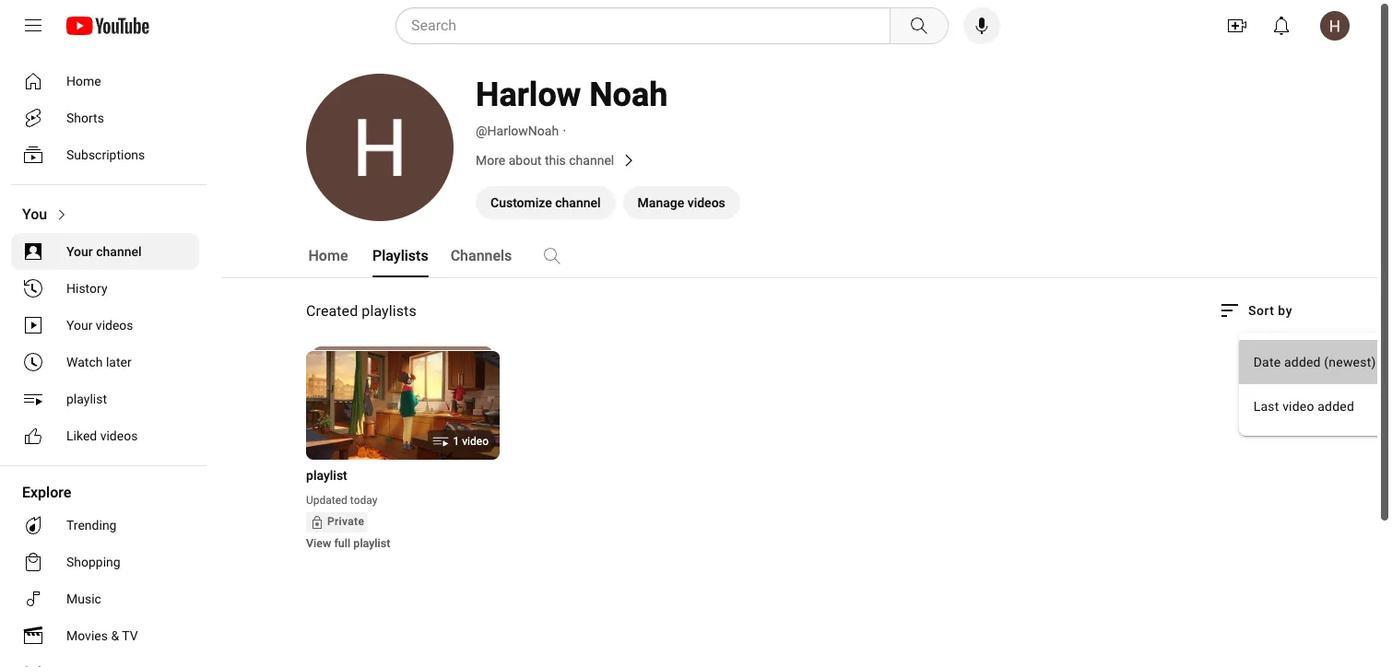 Task type: locate. For each thing, give the bounding box(es) containing it.
video inside 1 video link
[[462, 435, 489, 448]]

added
[[1285, 355, 1321, 370], [1318, 399, 1355, 414]]

home up created
[[308, 247, 348, 265]]

1 vertical spatial videos
[[96, 318, 133, 333]]

movies & tv link
[[11, 618, 199, 655], [11, 618, 199, 655]]

your channel link
[[11, 233, 199, 270], [11, 233, 199, 270]]

playlists
[[362, 302, 417, 320]]

group
[[1219, 300, 1391, 445]]

2 horizontal spatial playlist
[[353, 537, 390, 550]]

videos right manage
[[688, 195, 726, 210]]

0 horizontal spatial video
[[462, 435, 489, 448]]

channel right this
[[569, 153, 614, 168]]

0 vertical spatial your
[[66, 244, 93, 259]]

channel
[[569, 153, 614, 168], [555, 195, 601, 210], [96, 244, 142, 259]]

0 vertical spatial videos
[[688, 195, 726, 210]]

history link
[[11, 270, 199, 307], [11, 270, 199, 307]]

playlist down "watch"
[[66, 392, 107, 407]]

your for your videos
[[66, 318, 93, 333]]

created playlists button
[[306, 302, 417, 322]]

created
[[306, 302, 358, 320]]

&
[[111, 629, 119, 644]]

1
[[453, 435, 459, 448]]

date added (newest) link
[[1239, 340, 1391, 384]]

full
[[334, 537, 351, 550]]

home
[[66, 74, 101, 89], [308, 247, 348, 265]]

updated today
[[306, 494, 377, 507]]

Customize channel text field
[[491, 195, 601, 210]]

added down (newest)
[[1318, 399, 1355, 414]]

subscriptions link
[[11, 136, 199, 173], [11, 136, 199, 173]]

channel down this
[[555, 195, 601, 210]]

Search text field
[[411, 14, 886, 38]]

1 horizontal spatial video
[[1283, 399, 1315, 414]]

this
[[545, 153, 566, 168]]

your
[[66, 244, 93, 259], [66, 318, 93, 333]]

video right the 1
[[462, 435, 489, 448]]

list box containing date added (newest)
[[1239, 333, 1391, 436]]

videos for liked videos
[[100, 429, 138, 444]]

your videos link
[[11, 307, 199, 344], [11, 307, 199, 344]]

list box
[[1239, 333, 1391, 436]]

tab list
[[306, 234, 706, 278]]

private status
[[306, 513, 368, 533]]

1 vertical spatial video
[[462, 435, 489, 448]]

watch later link
[[11, 344, 199, 381], [11, 344, 199, 381]]

updated
[[306, 494, 347, 507]]

list box inside harlow noah main content
[[1239, 333, 1391, 436]]

last video added link
[[1239, 384, 1391, 429]]

harlow noah main content
[[221, 4, 1391, 668]]

1 horizontal spatial playlist
[[306, 468, 347, 483]]

home up shorts
[[66, 74, 101, 89]]

later
[[106, 355, 132, 370]]

watch later
[[66, 355, 132, 370]]

@harlownoah
[[476, 124, 559, 138]]

1 vertical spatial your
[[66, 318, 93, 333]]

liked videos link
[[11, 418, 199, 455], [11, 418, 199, 455]]

1 horizontal spatial home
[[308, 247, 348, 265]]

your channel
[[66, 244, 142, 259]]

your up history
[[66, 244, 93, 259]]

manage
[[638, 195, 684, 210]]

your for your channel
[[66, 244, 93, 259]]

channel for customize channel
[[555, 195, 601, 210]]

0 vertical spatial channel
[[569, 153, 614, 168]]

explore
[[22, 484, 71, 502]]

liked
[[66, 429, 97, 444]]

manage videos
[[638, 195, 726, 210]]

manage videos link
[[623, 186, 740, 219]]

tab list containing home
[[306, 234, 706, 278]]

sort by
[[1248, 303, 1293, 318]]

videos
[[688, 195, 726, 210], [96, 318, 133, 333], [100, 429, 138, 444]]

videos inside harlow noah main content
[[688, 195, 726, 210]]

trending
[[66, 518, 117, 533]]

trending link
[[11, 507, 199, 544], [11, 507, 199, 544]]

music link
[[11, 581, 199, 618], [11, 581, 199, 618]]

videos up later
[[96, 318, 133, 333]]

group containing sort by
[[1219, 300, 1391, 445]]

your up "watch"
[[66, 318, 93, 333]]

0 horizontal spatial home
[[66, 74, 101, 89]]

2 vertical spatial videos
[[100, 429, 138, 444]]

watch
[[66, 355, 103, 370]]

you link
[[11, 196, 199, 233], [11, 196, 199, 233]]

video inside last video added link
[[1283, 399, 1315, 414]]

video
[[1283, 399, 1315, 414], [462, 435, 489, 448]]

1 video link
[[306, 350, 500, 462]]

1 vertical spatial added
[[1318, 399, 1355, 414]]

you
[[22, 206, 47, 223]]

2 your from the top
[[66, 318, 93, 333]]

your videos
[[66, 318, 133, 333]]

added right date in the bottom right of the page
[[1285, 355, 1321, 370]]

harlow
[[476, 76, 581, 114]]

playlist right full
[[353, 537, 390, 550]]

channel for your channel
[[96, 244, 142, 259]]

1 vertical spatial home
[[308, 247, 348, 265]]

tab list inside harlow noah main content
[[306, 234, 706, 278]]

1 vertical spatial channel
[[555, 195, 601, 210]]

2 vertical spatial channel
[[96, 244, 142, 259]]

home link
[[11, 63, 199, 100], [11, 63, 199, 100]]

videos right liked
[[100, 429, 138, 444]]

Manage videos text field
[[638, 195, 726, 210]]

movies
[[66, 629, 108, 644]]

0 vertical spatial video
[[1283, 399, 1315, 414]]

channels
[[451, 247, 512, 265]]

channel up history
[[96, 244, 142, 259]]

playlist up updated
[[306, 468, 347, 483]]

group inside harlow noah main content
[[1219, 300, 1391, 445]]

history
[[66, 281, 107, 296]]

None search field
[[362, 7, 952, 44]]

shopping link
[[11, 544, 199, 581], [11, 544, 199, 581]]

(newest)
[[1325, 355, 1377, 370]]

playlist
[[66, 392, 107, 407], [306, 468, 347, 483], [353, 537, 390, 550]]

video right last
[[1283, 399, 1315, 414]]

videos for manage videos
[[688, 195, 726, 210]]

playlist link
[[11, 381, 199, 418], [11, 381, 199, 418], [306, 467, 478, 485]]

1 your from the top
[[66, 244, 93, 259]]

shorts link
[[11, 100, 199, 136], [11, 100, 199, 136]]

0 horizontal spatial playlist
[[66, 392, 107, 407]]



Task type: describe. For each thing, give the bounding box(es) containing it.
0 vertical spatial playlist
[[66, 392, 107, 407]]

about
[[509, 153, 542, 168]]

more about this channel link
[[476, 149, 1029, 172]]

customize
[[491, 195, 552, 210]]

view
[[306, 537, 331, 550]]

playlists
[[373, 247, 428, 265]]

harlow noah @harlownoah ‧
[[476, 76, 668, 138]]

0 vertical spatial home
[[66, 74, 101, 89]]

2 vertical spatial playlist
[[353, 537, 390, 550]]

customize channel
[[491, 195, 601, 210]]

sort
[[1248, 303, 1275, 318]]

date
[[1254, 355, 1281, 370]]

noah
[[589, 76, 668, 114]]

date added (newest)
[[1254, 355, 1377, 370]]

movies & tv
[[66, 629, 138, 644]]

last video added
[[1254, 399, 1355, 414]]

videos for your videos
[[96, 318, 133, 333]]

view full playlist link
[[306, 537, 390, 550]]

channel inside 'link'
[[569, 153, 614, 168]]

tv
[[122, 629, 138, 644]]

last
[[1254, 399, 1280, 414]]

more
[[476, 153, 505, 168]]

shorts
[[66, 111, 104, 125]]

0 vertical spatial added
[[1285, 355, 1321, 370]]

home inside tab list
[[308, 247, 348, 265]]

created playlists
[[306, 302, 417, 320]]

‧
[[563, 124, 567, 138]]

music
[[66, 592, 101, 607]]

by
[[1278, 303, 1293, 318]]

sort by button
[[1219, 300, 1293, 322]]

private
[[327, 516, 364, 528]]

1 video
[[453, 435, 489, 448]]

video for 1
[[462, 435, 489, 448]]

today
[[350, 494, 377, 507]]

liked videos
[[66, 429, 138, 444]]

subscriptions
[[66, 148, 145, 162]]

more about this channel
[[476, 153, 614, 168]]

1 vertical spatial playlist
[[306, 468, 347, 483]]

view full playlist
[[306, 537, 390, 550]]

shopping
[[66, 555, 120, 570]]

video for last
[[1283, 399, 1315, 414]]

customize channel link
[[476, 186, 616, 219]]

avatar image image
[[1320, 11, 1350, 41]]



Task type: vqa. For each thing, say whether or not it's contained in the screenshot.
bottom Your
yes



